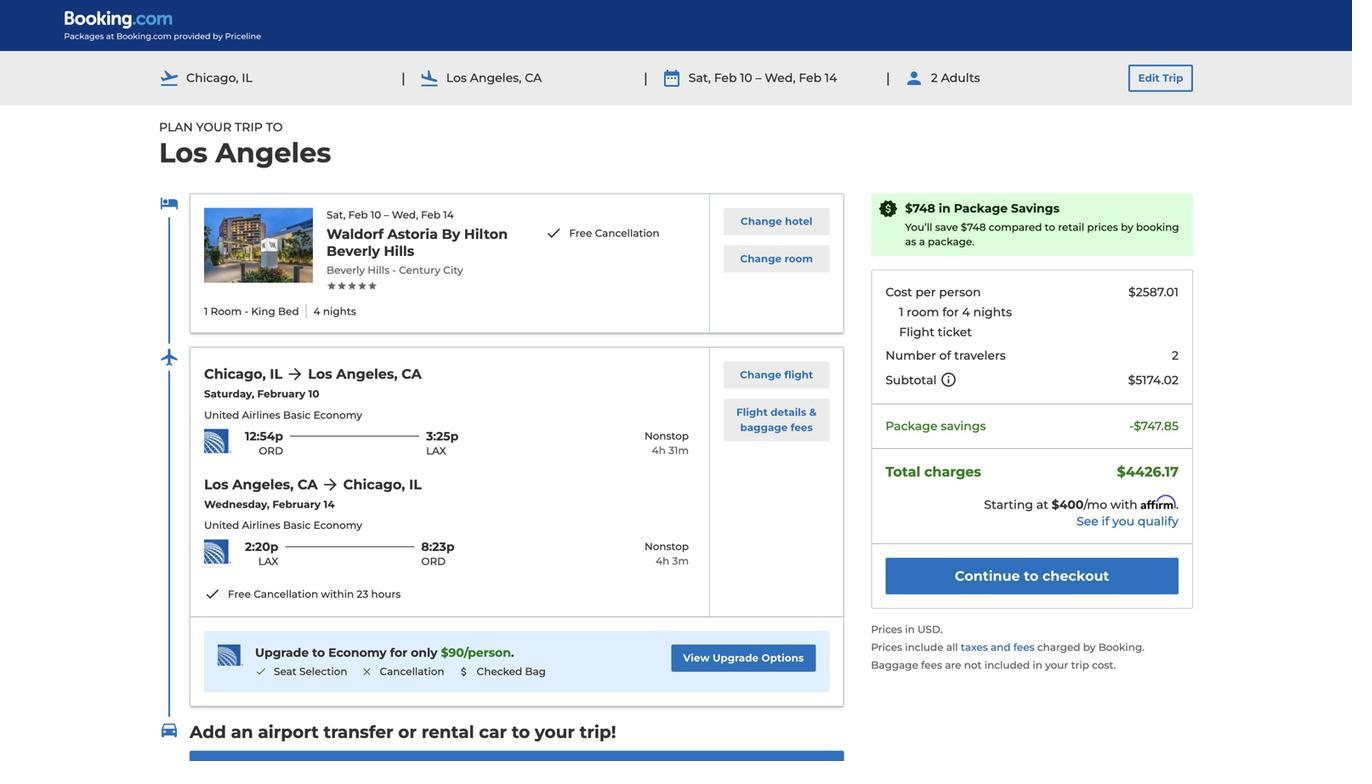 Task type: describe. For each thing, give the bounding box(es) containing it.
angeles, for chicago, il
[[336, 366, 398, 382]]

bed
[[278, 306, 299, 318]]

checkout
[[1043, 568, 1110, 585]]

february for il
[[257, 388, 306, 400]]

$400
[[1052, 498, 1084, 512]]

included
[[985, 659, 1031, 672]]

plan your trip to los angeles
[[159, 120, 331, 169]]

2 vertical spatial in
[[1033, 659, 1043, 672]]

wed, for sat, feb 10 – wed, feb 14
[[765, 71, 796, 85]]

1 horizontal spatial cancellation
[[380, 666, 445, 678]]

checked
[[477, 666, 523, 678]]

airlines for angeles,
[[242, 520, 281, 532]]

1 room - king bed
[[204, 306, 299, 318]]

waldorf
[[327, 226, 384, 242]]

economy for los
[[314, 409, 362, 421]]

an
[[231, 722, 253, 743]]

3:25p lax
[[426, 429, 459, 457]]

bag
[[525, 666, 546, 678]]

qualify
[[1138, 514, 1179, 529]]

february for angeles,
[[273, 499, 321, 511]]

transfer
[[324, 722, 394, 743]]

room for change
[[785, 253, 813, 265]]

2 star image from the left
[[368, 281, 378, 291]]

2 vertical spatial angeles,
[[232, 476, 294, 493]]

lax for 2:20p
[[258, 556, 279, 568]]

view
[[684, 652, 710, 664]]

baggage
[[741, 422, 788, 434]]

1 room for 4 nights flight ticket
[[900, 305, 1013, 339]]

los inside the 'plan your trip to los angeles'
[[159, 136, 208, 169]]

/mo
[[1084, 498, 1108, 512]]

within
[[321, 588, 354, 601]]

0 horizontal spatial 14
[[324, 499, 335, 511]]

1 vertical spatial chicago,
[[204, 366, 266, 382]]

| for los angeles, ca
[[402, 70, 406, 86]]

economy for chicago,
[[314, 520, 362, 532]]

0 vertical spatial chicago,
[[186, 71, 239, 85]]

hilton
[[464, 226, 508, 242]]

sat, for sat, feb 10 – wed, feb 14 waldorf astoria by hilton beverly hills beverly hills - century city
[[327, 209, 346, 221]]

compared
[[989, 221, 1043, 234]]

2:20p
[[245, 540, 279, 554]]

1 horizontal spatial fees
[[922, 659, 943, 672]]

hotel
[[785, 215, 813, 228]]

$747.85
[[1134, 419, 1179, 434]]

2 vertical spatial chicago,
[[343, 476, 405, 493]]

12:54p
[[245, 429, 283, 444]]

to
[[266, 120, 283, 134]]

0 horizontal spatial nights
[[323, 306, 356, 318]]

bed image
[[159, 194, 180, 214]]

1 vertical spatial chicago, il
[[204, 366, 283, 382]]

1 horizontal spatial $748
[[961, 221, 987, 234]]

hotel image - waldorf astoria by hilton beverly hills image
[[204, 208, 313, 283]]

to inside $748 in package savings you'll save $748 compared to retail prices by booking as a package.
[[1045, 221, 1056, 234]]

change for change hotel
[[741, 215, 783, 228]]

saturday,
[[204, 388, 255, 400]]

0 horizontal spatial $748
[[906, 201, 936, 216]]

baggage
[[872, 659, 919, 672]]

airport
[[258, 722, 319, 743]]

star rating image
[[327, 281, 519, 291]]

add
[[190, 722, 226, 743]]

charges
[[925, 464, 982, 480]]

person
[[940, 285, 982, 299]]

total
[[886, 464, 921, 480]]

8:23p ord
[[421, 540, 455, 568]]

lax for 3:25p
[[426, 445, 446, 457]]

united for chicago,
[[204, 409, 239, 421]]

you'll
[[906, 221, 933, 234]]

flight
[[785, 369, 814, 381]]

1 beverly from the top
[[327, 243, 380, 259]]

1 vertical spatial your
[[535, 722, 575, 743]]

see
[[1077, 514, 1099, 529]]

90
[[449, 646, 464, 660]]

trip!
[[580, 722, 616, 743]]

by inside $748 in package savings you'll save $748 compared to retail prices by booking as a package.
[[1122, 221, 1134, 234]]

. inside starting at $400 /mo with affirm . see if you qualify
[[1177, 498, 1179, 512]]

city
[[443, 264, 464, 276]]

package savings
[[886, 419, 987, 434]]

ca for chicago, il
[[402, 366, 422, 382]]

travelers
[[955, 348, 1006, 363]]

nights inside 1 room for 4 nights flight ticket
[[974, 305, 1013, 319]]

cancellation for free cancellation
[[595, 227, 660, 240]]

3 star image from the left
[[357, 281, 368, 291]]

to right "car"
[[512, 722, 530, 743]]

continue to checkout button
[[886, 558, 1179, 595]]

flight inside 1 room for 4 nights flight ticket
[[900, 325, 935, 339]]

taxes and fees link
[[961, 642, 1038, 654]]

$5174.02
[[1129, 373, 1179, 388]]

plan
[[159, 120, 193, 134]]

flights image
[[159, 347, 180, 368]]

. inside prices in usd. prices include all taxes and fees charged by booking . baggage fees are not included in your trip cost.
[[1143, 642, 1145, 654]]

astoria
[[388, 226, 438, 242]]

options
[[762, 652, 804, 664]]

0 vertical spatial hills
[[384, 243, 415, 259]]

for inside 1 room for 4 nights flight ticket
[[943, 305, 960, 319]]

hours
[[371, 588, 401, 601]]

booking
[[1099, 642, 1143, 654]]

savings
[[1012, 201, 1060, 216]]

continue
[[955, 568, 1021, 585]]

– for sat, feb 10 – wed, feb 14
[[756, 71, 762, 85]]

change flight
[[740, 369, 814, 381]]

change hotel link
[[724, 208, 830, 235]]

charged
[[1038, 642, 1081, 654]]

3m
[[673, 555, 689, 567]]

change hotel
[[741, 215, 813, 228]]

affirm
[[1141, 496, 1177, 510]]

fee image
[[458, 666, 470, 678]]

you
[[1113, 514, 1135, 529]]

0 vertical spatial il
[[242, 71, 253, 85]]

1 prices from the top
[[872, 624, 903, 636]]

ticket
[[938, 325, 973, 339]]

nonstop for los angeles, ca
[[645, 430, 689, 443]]

1 star image from the left
[[347, 281, 357, 291]]

united airlines logo image
[[218, 645, 243, 666]]

starting at $400 /mo with affirm . see if you qualify
[[985, 496, 1179, 529]]

ord for 8:23p
[[421, 556, 446, 568]]

edit trip button
[[1129, 65, 1194, 92]]

12:54p ord
[[245, 429, 283, 457]]

ord for 12:54p
[[259, 445, 283, 457]]

selection
[[299, 666, 348, 678]]

sat, for sat, feb 10 – wed, feb 14
[[689, 71, 711, 85]]

$2587.01
[[1129, 285, 1179, 299]]

0 vertical spatial chicago, il
[[186, 71, 253, 85]]

total charges
[[886, 464, 982, 480]]

2 beverly from the top
[[327, 264, 365, 276]]

view upgrade options
[[684, 652, 804, 664]]

edit
[[1139, 72, 1160, 84]]

nonstop for chicago, il
[[645, 541, 689, 553]]

include
[[906, 642, 944, 654]]

cancellation for free cancellation within 23 hours
[[254, 588, 318, 601]]

2 adults
[[932, 71, 981, 85]]

14 for sat, feb 10 – wed, feb 14 waldorf astoria by hilton beverly hills beverly hills - century city
[[444, 209, 454, 221]]

trip
[[1163, 72, 1184, 84]]

united airlines basic economy for il
[[204, 409, 362, 421]]

2 vertical spatial il
[[409, 476, 422, 493]]

adults
[[942, 71, 981, 85]]

1 vertical spatial package
[[886, 419, 938, 434]]

1 vertical spatial il
[[270, 366, 283, 382]]

nonstop 4h 3m
[[645, 541, 689, 567]]

as
[[906, 236, 917, 248]]

add an airport transfer or rental car to your trip!
[[190, 722, 616, 743]]



Task type: locate. For each thing, give the bounding box(es) containing it.
4 inside 1 room for 4 nights flight ticket
[[963, 305, 971, 319]]

united airlines-image image left 12:54p ord
[[204, 429, 231, 454]]

2 vertical spatial economy
[[329, 646, 387, 660]]

1 vertical spatial change
[[741, 253, 782, 265]]

lax inside 2:20p lax
[[258, 556, 279, 568]]

4h left 31m
[[652, 444, 666, 457]]

ord inside 8:23p ord
[[421, 556, 446, 568]]

united down saturday,
[[204, 409, 239, 421]]

united for los
[[204, 520, 239, 532]]

2 for 2
[[1172, 348, 1179, 363]]

prices in usd. prices include all taxes and fees charged by booking . baggage fees are not included in your trip cost.
[[872, 624, 1145, 672]]

il up trip
[[242, 71, 253, 85]]

0 horizontal spatial in
[[906, 624, 915, 636]]

1 inside 1 room for 4 nights flight ticket
[[900, 305, 904, 319]]

0 vertical spatial cancellation
[[595, 227, 660, 240]]

1 vertical spatial united airlines-image image
[[204, 540, 231, 564]]

0 vertical spatial february
[[257, 388, 306, 400]]

airlines for il
[[242, 409, 281, 421]]

united airlines-image image
[[204, 429, 231, 454], [204, 540, 231, 564]]

0 horizontal spatial upgrade
[[255, 646, 309, 660]]

0 vertical spatial for
[[943, 305, 960, 319]]

room down 'hotel' at the right of the page
[[785, 253, 813, 265]]

economy up within
[[314, 520, 362, 532]]

1 vertical spatial wed,
[[392, 209, 419, 221]]

ord down 12:54p
[[259, 445, 283, 457]]

united airlines basic economy down wednesday, february 14
[[204, 520, 362, 532]]

angeles, for |
[[470, 71, 522, 85]]

united down wednesday,
[[204, 520, 239, 532]]

3 change from the top
[[740, 369, 782, 381]]

nonstop up 3m
[[645, 541, 689, 553]]

free cancellation
[[570, 227, 660, 240]]

your inside prices in usd. prices include all taxes and fees charged by booking . baggage fees are not included in your trip cost.
[[1046, 659, 1069, 672]]

1 vertical spatial fees
[[1014, 642, 1035, 654]]

rental
[[422, 722, 474, 743]]

0 vertical spatial package
[[954, 201, 1008, 216]]

1 vertical spatial nonstop
[[645, 541, 689, 553]]

change for change room
[[741, 253, 782, 265]]

change
[[741, 215, 783, 228], [741, 253, 782, 265], [740, 369, 782, 381]]

basic up 12:54p
[[283, 409, 311, 421]]

0 horizontal spatial flight
[[737, 406, 768, 419]]

upgrade inside button
[[713, 652, 759, 664]]

| for sat, feb 10 – wed, feb 14
[[644, 70, 648, 86]]

change room link
[[724, 246, 830, 273]]

1 airlines from the top
[[242, 409, 281, 421]]

in left usd. on the right bottom of page
[[906, 624, 915, 636]]

1 vertical spatial united airlines basic economy
[[204, 520, 362, 532]]

1 horizontal spatial in
[[939, 201, 951, 216]]

0 horizontal spatial star image
[[347, 281, 357, 291]]

4h
[[652, 444, 666, 457], [656, 555, 670, 567]]

star image
[[327, 281, 337, 291], [337, 281, 347, 291], [357, 281, 368, 291]]

wed, for sat, feb 10 – wed, feb 14 waldorf astoria by hilton beverly hills beverly hills - century city
[[392, 209, 419, 221]]

cars image
[[159, 721, 180, 741]]

1 left room
[[204, 306, 208, 318]]

0 horizontal spatial 2
[[932, 71, 938, 85]]

or
[[398, 722, 417, 743]]

subtotal
[[886, 373, 937, 388]]

14 for sat, feb 10 – wed, feb 14
[[825, 71, 838, 85]]

package down subtotal
[[886, 419, 938, 434]]

1 nonstop from the top
[[645, 430, 689, 443]]

seat selection
[[274, 666, 348, 678]]

package up the save
[[954, 201, 1008, 216]]

10 for saturday, february 10
[[309, 388, 319, 400]]

2 vertical spatial change
[[740, 369, 782, 381]]

1 vertical spatial $748
[[961, 221, 987, 234]]

2 horizontal spatial fees
[[1014, 642, 1035, 654]]

free for free cancellation
[[570, 227, 593, 240]]

room
[[785, 253, 813, 265], [907, 305, 940, 319]]

1 horizontal spatial -
[[393, 264, 396, 276]]

0 vertical spatial by
[[1122, 221, 1134, 234]]

1 vertical spatial united
[[204, 520, 239, 532]]

2
[[932, 71, 938, 85], [1172, 348, 1179, 363]]

0 horizontal spatial ord
[[259, 445, 283, 457]]

flight inside flight details & baggage fees
[[737, 406, 768, 419]]

0 vertical spatial 10
[[740, 71, 753, 85]]

basic down wednesday, february 14
[[283, 520, 311, 532]]

2 united airlines basic economy from the top
[[204, 520, 362, 532]]

with
[[1111, 498, 1138, 512]]

los angeles, ca for chicago, il
[[308, 366, 422, 382]]

0 vertical spatial united airlines-image image
[[204, 429, 231, 454]]

4h for chicago, il
[[656, 555, 670, 567]]

10 for sat, feb 10 – wed, feb 14
[[740, 71, 753, 85]]

1 horizontal spatial |
[[644, 70, 648, 86]]

il up saturday, february 10
[[270, 366, 283, 382]]

0 horizontal spatial by
[[1084, 642, 1096, 654]]

united airlines basic economy up 12:54p
[[204, 409, 362, 421]]

free for free cancellation within 23 hours
[[228, 588, 251, 601]]

nights
[[974, 305, 1013, 319], [323, 306, 356, 318]]

by
[[1122, 221, 1134, 234], [1084, 642, 1096, 654]]

fees down the &
[[791, 422, 813, 434]]

to inside button
[[1025, 568, 1039, 585]]

1 horizontal spatial room
[[907, 305, 940, 319]]

0 vertical spatial prices
[[872, 624, 903, 636]]

0 vertical spatial $748
[[906, 201, 936, 216]]

booking.com packages image
[[64, 10, 262, 41]]

star image
[[347, 281, 357, 291], [368, 281, 378, 291]]

- left century
[[393, 264, 396, 276]]

2 for 2 adults
[[932, 71, 938, 85]]

2 nonstop from the top
[[645, 541, 689, 553]]

in inside $748 in package savings you'll save $748 compared to retail prices by booking as a package.
[[939, 201, 951, 216]]

0 horizontal spatial 4
[[314, 306, 320, 318]]

0 vertical spatial sat,
[[689, 71, 711, 85]]

1 change from the top
[[741, 215, 783, 228]]

in up the save
[[939, 201, 951, 216]]

airlines up 2:20p
[[242, 520, 281, 532]]

2 basic from the top
[[283, 520, 311, 532]]

1 vertical spatial by
[[1084, 642, 1096, 654]]

1 horizontal spatial sat,
[[689, 71, 711, 85]]

/person
[[464, 646, 511, 660]]

lax inside 3:25p lax
[[426, 445, 446, 457]]

1 basic from the top
[[283, 409, 311, 421]]

united airlines-image image for chicago,
[[204, 429, 231, 454]]

flight details & baggage fees
[[737, 406, 817, 434]]

in down charged
[[1033, 659, 1043, 672]]

your down charged
[[1046, 659, 1069, 672]]

wednesday, february 14
[[204, 499, 335, 511]]

if
[[1102, 514, 1110, 529]]

1 | from the left
[[402, 70, 406, 86]]

1 vertical spatial lax
[[258, 556, 279, 568]]

economy down saturday, february 10
[[314, 409, 362, 421]]

1 horizontal spatial free
[[570, 227, 593, 240]]

1 united airlines-image image from the top
[[204, 429, 231, 454]]

upgrade up seat
[[255, 646, 309, 660]]

1 vertical spatial free
[[228, 588, 251, 601]]

room for 1
[[907, 305, 940, 319]]

10 inside sat, feb 10 – wed, feb 14 waldorf astoria by hilton beverly hills beverly hills - century city
[[371, 209, 381, 221]]

change left 'hotel' at the right of the page
[[741, 215, 783, 228]]

fees
[[791, 422, 813, 434], [1014, 642, 1035, 654], [922, 659, 943, 672]]

in for usd.
[[906, 624, 915, 636]]

flight details & baggage fees link
[[724, 399, 830, 442]]

1 for 1 room for 4 nights flight ticket
[[900, 305, 904, 319]]

4h inside nonstop 4h 3m
[[656, 555, 670, 567]]

2 change from the top
[[741, 253, 782, 265]]

your
[[1046, 659, 1069, 672], [535, 722, 575, 743]]

in for package
[[939, 201, 951, 216]]

trip
[[235, 120, 263, 134]]

king
[[251, 306, 276, 318]]

2 horizontal spatial angeles,
[[470, 71, 522, 85]]

1 united from the top
[[204, 409, 239, 421]]

nonstop up 31m
[[645, 430, 689, 443]]

1 united airlines basic economy from the top
[[204, 409, 362, 421]]

not included image
[[361, 666, 373, 678]]

star image down waldorf
[[368, 281, 378, 291]]

all
[[947, 642, 959, 654]]

- inside sat, feb 10 – wed, feb 14 waldorf astoria by hilton beverly hills beverly hills - century city
[[393, 264, 396, 276]]

sat, inside sat, feb 10 – wed, feb 14 waldorf astoria by hilton beverly hills beverly hills - century city
[[327, 209, 346, 221]]

by
[[442, 226, 461, 242]]

booking
[[1137, 221, 1180, 234]]

1 vertical spatial february
[[273, 499, 321, 511]]

change left the flight
[[740, 369, 782, 381]]

prices
[[1088, 221, 1119, 234]]

toggle tooltip image
[[941, 372, 958, 389]]

hills left century
[[368, 264, 390, 276]]

lax down 2:20p
[[258, 556, 279, 568]]

2 airlines from the top
[[242, 520, 281, 532]]

nights right bed
[[323, 306, 356, 318]]

package
[[954, 201, 1008, 216], [886, 419, 938, 434]]

change down change hotel link
[[741, 253, 782, 265]]

ord inside 12:54p ord
[[259, 445, 283, 457]]

1 horizontal spatial flight
[[900, 325, 935, 339]]

0 vertical spatial fees
[[791, 422, 813, 434]]

3:25p
[[426, 429, 459, 444]]

united airlines basic economy for angeles,
[[204, 520, 362, 532]]

for left only
[[390, 646, 408, 660]]

hills down astoria
[[384, 243, 415, 259]]

1 vertical spatial angeles,
[[336, 366, 398, 382]]

economy
[[314, 409, 362, 421], [314, 520, 362, 532], [329, 646, 387, 660]]

united airlines-image image for los
[[204, 540, 231, 564]]

your
[[196, 120, 232, 134]]

1 star image from the left
[[327, 281, 337, 291]]

room down per
[[907, 305, 940, 319]]

trip
[[1072, 659, 1090, 672]]

ord down 8:23p on the left bottom of the page
[[421, 556, 446, 568]]

upgrade right the view
[[713, 652, 759, 664]]

2:20p lax
[[245, 540, 279, 568]]

1 horizontal spatial by
[[1122, 221, 1134, 234]]

4 right bed
[[314, 306, 320, 318]]

- up "$4426.17"
[[1130, 419, 1134, 434]]

$4426.17
[[1118, 464, 1179, 480]]

chicago, il up your
[[186, 71, 253, 85]]

1 vertical spatial hills
[[368, 264, 390, 276]]

0 horizontal spatial room
[[785, 253, 813, 265]]

fees inside flight details & baggage fees
[[791, 422, 813, 434]]

2 horizontal spatial il
[[409, 476, 422, 493]]

4h for los angeles, ca
[[652, 444, 666, 457]]

1 for 1 room - king bed
[[204, 306, 208, 318]]

seat
[[274, 666, 297, 678]]

room inside 1 room for 4 nights flight ticket
[[907, 305, 940, 319]]

0 vertical spatial airlines
[[242, 409, 281, 421]]

included image
[[255, 666, 267, 678]]

2 vertical spatial los angeles, ca
[[204, 476, 318, 493]]

4h inside nonstop 4h 31m
[[652, 444, 666, 457]]

-$747.85
[[1130, 419, 1179, 434]]

chicago, il up saturday,
[[204, 366, 283, 382]]

. up qualify
[[1177, 498, 1179, 512]]

2 vertical spatial chicago, il
[[343, 476, 422, 493]]

feb
[[715, 71, 737, 85], [799, 71, 822, 85], [349, 209, 368, 221], [421, 209, 441, 221]]

0 horizontal spatial .
[[511, 646, 514, 660]]

at
[[1037, 498, 1049, 512]]

2 vertical spatial ca
[[298, 476, 318, 493]]

cost
[[886, 285, 913, 299]]

1 vertical spatial ord
[[421, 556, 446, 568]]

1 horizontal spatial ca
[[402, 366, 422, 382]]

change for change flight
[[740, 369, 782, 381]]

0 vertical spatial basic
[[283, 409, 311, 421]]

$748 up you'll
[[906, 201, 936, 216]]

0 vertical spatial ca
[[525, 71, 542, 85]]

10 for sat, feb 10 – wed, feb 14 waldorf astoria by hilton beverly hills beverly hills - century city
[[371, 209, 381, 221]]

2 vertical spatial -
[[1130, 419, 1134, 434]]

3 | from the left
[[887, 70, 891, 86]]

los angeles, ca for |
[[447, 71, 542, 85]]

economy up not included icon
[[329, 646, 387, 660]]

united
[[204, 409, 239, 421], [204, 520, 239, 532]]

1 vertical spatial los angeles, ca
[[308, 366, 422, 382]]

&
[[810, 406, 817, 419]]

. right charged
[[1143, 642, 1145, 654]]

2 united airlines-image image from the top
[[204, 540, 231, 564]]

14
[[825, 71, 838, 85], [444, 209, 454, 221], [324, 499, 335, 511]]

1 vertical spatial 4h
[[656, 555, 670, 567]]

continue to checkout
[[955, 568, 1110, 585]]

1
[[900, 305, 904, 319], [204, 306, 208, 318]]

$748 in package savings you'll save $748 compared to retail prices by booking as a package.
[[906, 201, 1180, 248]]

14 inside sat, feb 10 – wed, feb 14 waldorf astoria by hilton beverly hills beverly hills - century city
[[444, 209, 454, 221]]

flight up the number
[[900, 325, 935, 339]]

checked bag
[[477, 666, 546, 678]]

lax down 3:25p
[[426, 445, 446, 457]]

los angeles, ca
[[447, 71, 542, 85], [308, 366, 422, 382], [204, 476, 318, 493]]

starting
[[985, 498, 1034, 512]]

-
[[393, 264, 396, 276], [245, 306, 249, 318], [1130, 419, 1134, 434]]

2 | from the left
[[644, 70, 648, 86]]

1 vertical spatial cancellation
[[254, 588, 318, 601]]

fees right the and at the bottom right of the page
[[1014, 642, 1035, 654]]

1 vertical spatial beverly
[[327, 264, 365, 276]]

- left king
[[245, 306, 249, 318]]

2 vertical spatial fees
[[922, 659, 943, 672]]

wed, inside sat, feb 10 – wed, feb 14 waldorf astoria by hilton beverly hills beverly hills - century city
[[392, 209, 419, 221]]

flight up baggage
[[737, 406, 768, 419]]

by up the trip
[[1084, 642, 1096, 654]]

2 up $5174.02
[[1172, 348, 1179, 363]]

free cancellation within 23 hours
[[228, 588, 401, 601]]

1 horizontal spatial package
[[954, 201, 1008, 216]]

4 down person
[[963, 305, 971, 319]]

package inside $748 in package savings you'll save $748 compared to retail prices by booking as a package.
[[954, 201, 1008, 216]]

0 vertical spatial -
[[393, 264, 396, 276]]

to right continue
[[1025, 568, 1039, 585]]

il up 8:23p on the left bottom of the page
[[409, 476, 422, 493]]

1 vertical spatial flight
[[737, 406, 768, 419]]

change flight link
[[724, 362, 830, 389]]

0 vertical spatial united
[[204, 409, 239, 421]]

by inside prices in usd. prices include all taxes and fees charged by booking . baggage fees are not included in your trip cost.
[[1084, 642, 1096, 654]]

february up 2:20p
[[273, 499, 321, 511]]

2 prices from the top
[[872, 642, 903, 654]]

4 nights
[[314, 306, 356, 318]]

package.
[[928, 236, 975, 248]]

your left "trip!"
[[535, 722, 575, 743]]

0 vertical spatial wed,
[[765, 71, 796, 85]]

edit trip
[[1139, 72, 1184, 84]]

4h left 3m
[[656, 555, 670, 567]]

1 horizontal spatial lax
[[426, 445, 446, 457]]

0 vertical spatial economy
[[314, 409, 362, 421]]

wednesday,
[[204, 499, 270, 511]]

sat, feb 10 – wed, feb 14 waldorf astoria by hilton beverly hills beverly hills - century city
[[327, 209, 508, 276]]

chicago, il up 8:23p on the left bottom of the page
[[343, 476, 422, 493]]

february up 12:54p
[[257, 388, 306, 400]]

for up ticket at the top right of page
[[943, 305, 960, 319]]

0 horizontal spatial -
[[245, 306, 249, 318]]

31m
[[669, 444, 689, 457]]

to left 'retail'
[[1045, 221, 1056, 234]]

of
[[940, 348, 952, 363]]

2 left adults
[[932, 71, 938, 85]]

0 horizontal spatial ca
[[298, 476, 318, 493]]

0 horizontal spatial for
[[390, 646, 408, 660]]

cost.
[[1093, 659, 1117, 672]]

0 horizontal spatial sat,
[[327, 209, 346, 221]]

2 horizontal spatial ca
[[525, 71, 542, 85]]

$748 up the package.
[[961, 221, 987, 234]]

cost per person
[[886, 285, 982, 299]]

1 vertical spatial in
[[906, 624, 915, 636]]

2 horizontal spatial 10
[[740, 71, 753, 85]]

nights down person
[[974, 305, 1013, 319]]

save
[[936, 221, 959, 234]]

1 down "cost"
[[900, 305, 904, 319]]

to up selection
[[312, 646, 325, 660]]

taxes
[[961, 642, 989, 654]]

1 horizontal spatial wed,
[[765, 71, 796, 85]]

0 horizontal spatial 1
[[204, 306, 208, 318]]

basic for angeles,
[[283, 520, 311, 532]]

1 vertical spatial 10
[[371, 209, 381, 221]]

1 horizontal spatial 4
[[963, 305, 971, 319]]

0 vertical spatial 4h
[[652, 444, 666, 457]]

fees down include
[[922, 659, 943, 672]]

– for sat, feb 10 – wed, feb 14 waldorf astoria by hilton beverly hills beverly hills - century city
[[384, 209, 389, 221]]

details
[[771, 406, 807, 419]]

view upgrade options button
[[672, 645, 816, 672]]

0 vertical spatial 14
[[825, 71, 838, 85]]

angeles
[[215, 136, 331, 169]]

a
[[920, 236, 926, 248]]

1 vertical spatial for
[[390, 646, 408, 660]]

february
[[257, 388, 306, 400], [273, 499, 321, 511]]

los
[[447, 71, 467, 85], [159, 136, 208, 169], [308, 366, 333, 382], [204, 476, 229, 493]]

by right prices
[[1122, 221, 1134, 234]]

– inside sat, feb 10 – wed, feb 14 waldorf astoria by hilton beverly hills beverly hills - century city
[[384, 209, 389, 221]]

room inside change room link
[[785, 253, 813, 265]]

for
[[943, 305, 960, 319], [390, 646, 408, 660]]

saturday, february 10
[[204, 388, 319, 400]]

1 vertical spatial -
[[245, 306, 249, 318]]

2 horizontal spatial in
[[1033, 659, 1043, 672]]

0 vertical spatial angeles,
[[470, 71, 522, 85]]

. up checked bag at the bottom
[[511, 646, 514, 660]]

2 star image from the left
[[337, 281, 347, 291]]

only
[[411, 646, 438, 660]]

2 horizontal spatial .
[[1177, 498, 1179, 512]]

8:23p
[[421, 540, 455, 554]]

cancellation
[[595, 227, 660, 240], [254, 588, 318, 601], [380, 666, 445, 678]]

chicago,
[[186, 71, 239, 85], [204, 366, 266, 382], [343, 476, 405, 493]]

| for 2 adults
[[887, 70, 891, 86]]

united airlines-image image left 2:20p lax
[[204, 540, 231, 564]]

not
[[965, 659, 982, 672]]

number
[[886, 348, 937, 363]]

1 horizontal spatial angeles,
[[336, 366, 398, 382]]

ca for |
[[525, 71, 542, 85]]

2 vertical spatial cancellation
[[380, 666, 445, 678]]

1 horizontal spatial 10
[[371, 209, 381, 221]]

basic for il
[[283, 409, 311, 421]]

1 horizontal spatial .
[[1143, 642, 1145, 654]]

2 united from the top
[[204, 520, 239, 532]]

airlines down saturday, february 10
[[242, 409, 281, 421]]

star image up 4 nights
[[347, 281, 357, 291]]



Task type: vqa. For each thing, say whether or not it's contained in the screenshot.
Alternative
no



